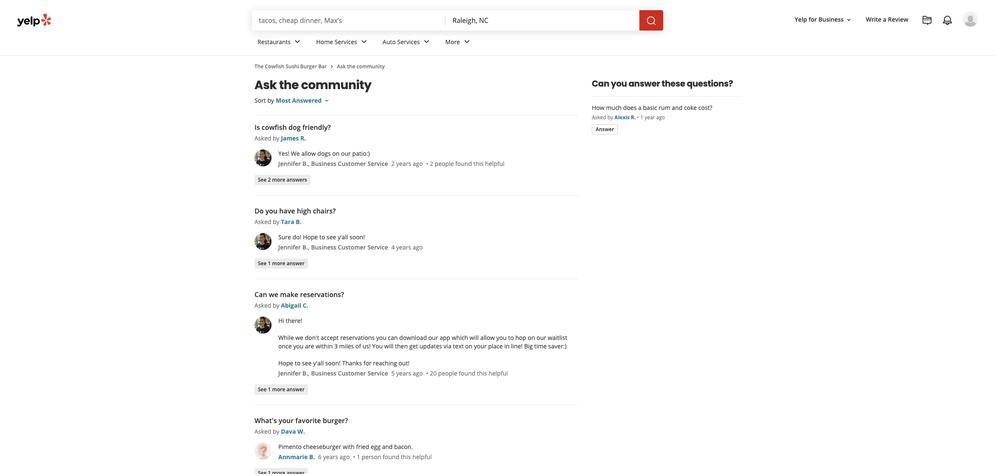 Task type: vqa. For each thing, say whether or not it's contained in the screenshot.
the left R.
yes



Task type: locate. For each thing, give the bounding box(es) containing it.
for right "yelp"
[[809, 15, 817, 24]]

3 jennifer from the top
[[278, 370, 301, 378]]

asked for what's your favorite burger?
[[255, 428, 271, 436]]

answer down do!
[[287, 260, 305, 267]]

see 1 more answer up what's
[[258, 386, 305, 393]]

1 horizontal spatial can
[[592, 78, 610, 90]]

0 vertical spatial helpful
[[485, 160, 505, 168]]

hope
[[303, 233, 318, 241], [278, 360, 293, 368]]

years for friendly?
[[396, 160, 411, 168]]

1 vertical spatial more
[[272, 260, 285, 267]]

by inside what's your favorite burger? asked by dava w.
[[273, 428, 279, 436]]

24 chevron down v2 image left auto
[[359, 37, 369, 47]]

the up most
[[279, 77, 299, 94]]

0 vertical spatial the
[[347, 63, 355, 70]]

1 more from the top
[[272, 176, 285, 183]]

0 vertical spatial b.
[[296, 218, 302, 226]]

saver:)
[[549, 343, 567, 351]]

24 chevron down v2 image for restaurants
[[293, 37, 303, 47]]

0 vertical spatial community
[[357, 63, 385, 70]]

can for can you answer these questions?
[[592, 78, 610, 90]]

asked for can we make reservations?
[[255, 302, 271, 310]]

0 vertical spatial to
[[319, 233, 325, 241]]

jennifer down yes!
[[278, 160, 301, 168]]

r. right james
[[300, 134, 306, 142]]

24 chevron down v2 image inside home services link
[[359, 37, 369, 47]]

16 chevron right v2 image
[[329, 63, 335, 70]]

2 services from the left
[[397, 38, 420, 46]]

will
[[470, 334, 479, 342], [384, 343, 394, 351]]

answer
[[629, 78, 660, 90], [287, 260, 305, 267], [287, 386, 305, 393]]

1 horizontal spatial your
[[474, 343, 487, 351]]

2 vertical spatial this
[[401, 453, 411, 462]]

services for auto services
[[397, 38, 420, 46]]

soon! right y'all
[[350, 233, 365, 241]]

0 horizontal spatial see
[[302, 360, 312, 368]]

1 horizontal spatial see
[[327, 233, 336, 241]]

jennifer for dog
[[278, 160, 301, 168]]

0 vertical spatial hope
[[303, 233, 318, 241]]

helpful for can we make reservations?
[[489, 370, 508, 378]]

1 vertical spatial your
[[279, 417, 294, 426]]

service for is cowfish dog friendly?
[[368, 160, 388, 168]]

None field
[[259, 16, 439, 25], [453, 16, 633, 25]]

you
[[611, 78, 627, 90], [265, 207, 278, 216], [376, 334, 387, 342], [497, 334, 507, 342], [293, 343, 304, 351]]

search image
[[646, 16, 657, 26]]

asked down do
[[255, 218, 271, 226]]

answer up basic
[[629, 78, 660, 90]]

pimento
[[278, 443, 302, 451]]

by inside do you have high chairs? asked by tara b.
[[273, 218, 279, 226]]

we left don't at left
[[295, 334, 303, 342]]

1 services from the left
[[335, 38, 357, 46]]

answer for chairs?
[[287, 260, 305, 267]]

business categories element
[[251, 31, 978, 55]]

allow
[[301, 150, 316, 158], [480, 334, 495, 342]]

will down "can"
[[384, 343, 394, 351]]

2
[[391, 160, 395, 168], [430, 160, 433, 168], [268, 176, 271, 183]]

2 vertical spatial service
[[368, 370, 388, 378]]

2 see 1 more answer from the top
[[258, 386, 305, 393]]

years
[[396, 160, 411, 168], [396, 244, 411, 252], [396, 370, 411, 378], [323, 453, 338, 462]]

none field find
[[259, 16, 439, 25]]

ago inside sure do! hope to see y'all soon! jennifer b., business customer service 4 years ago
[[413, 244, 423, 252]]

0 horizontal spatial services
[[335, 38, 357, 46]]

review
[[888, 15, 909, 24]]

via
[[444, 343, 452, 351]]

2 more from the top
[[272, 260, 285, 267]]

once
[[278, 343, 292, 351]]

1 vertical spatial jennifer
[[278, 244, 301, 252]]

1 b., from the top
[[302, 160, 310, 168]]

your up dava
[[279, 417, 294, 426]]

1 vertical spatial and
[[382, 443, 393, 451]]

1 vertical spatial hope
[[278, 360, 293, 368]]

allow right "we"
[[301, 150, 316, 158]]

time
[[534, 343, 547, 351]]

2 none field from the left
[[453, 16, 633, 25]]

1 horizontal spatial we
[[295, 334, 303, 342]]

24 chevron down v2 image right more
[[462, 37, 472, 47]]

on up big
[[528, 334, 535, 342]]

and
[[672, 104, 683, 112], [382, 443, 393, 451]]

asked
[[592, 114, 606, 121], [255, 134, 271, 142], [255, 218, 271, 226], [255, 302, 271, 310], [255, 428, 271, 436]]

1 vertical spatial allow
[[480, 334, 495, 342]]

b., down are
[[302, 370, 310, 378]]

0 vertical spatial customer
[[338, 160, 366, 168]]

1 see 1 more answer from the top
[[258, 260, 305, 267]]

you inside do you have high chairs? asked by tara b.
[[265, 207, 278, 216]]

5
[[391, 370, 395, 378]]

user actions element
[[788, 11, 990, 63]]

by left dava
[[273, 428, 279, 436]]

service down patio:)
[[368, 160, 388, 168]]

see 1 more answer link for chairs?
[[255, 259, 308, 269]]

asked down what's
[[255, 428, 271, 436]]

years for burger?
[[323, 453, 338, 462]]

we left 'make'
[[269, 290, 278, 300]]

can
[[592, 78, 610, 90], [255, 290, 267, 300]]

hope inside hi there! while we don't accept reservations you can download our app which will allow you to hop on our waitlist once you are within 3 miles of us! you will then get updates via text on your place in line! big time saver:) hope to see y'all soon! thanks for reaching out!
[[278, 360, 293, 368]]

we inside hi there! while we don't accept reservations you can download our app which will allow you to hop on our waitlist once you are within 3 miles of us! you will then get updates via text on your place in line! big time saver:) hope to see y'all soon! thanks for reaching out!
[[295, 334, 303, 342]]

people for reservations?
[[438, 370, 457, 378]]

people for friendly?
[[435, 160, 454, 168]]

our up 'time'
[[537, 334, 546, 342]]

24 chevron down v2 image right restaurants on the top of the page
[[293, 37, 303, 47]]

asked by alexis r.
[[592, 114, 636, 121]]

and right rum
[[672, 104, 683, 112]]

24 chevron down v2 image inside more link
[[462, 37, 472, 47]]

most answered
[[276, 96, 322, 105]]

ask right 16 chevron right v2 icon
[[337, 63, 346, 70]]

1 horizontal spatial b.
[[309, 453, 315, 462]]

0 horizontal spatial the
[[279, 77, 299, 94]]

16 chevron down v2 image left write
[[846, 16, 853, 23]]

service for can we make reservations?
[[368, 370, 388, 378]]

home services
[[316, 38, 357, 46]]

community
[[357, 63, 385, 70], [301, 77, 372, 94]]

1 vertical spatial ask
[[255, 77, 277, 94]]

1 vertical spatial this
[[477, 370, 487, 378]]

None search field
[[252, 10, 665, 31]]

1 vertical spatial soon!
[[325, 360, 341, 368]]

2 jennifer from the top
[[278, 244, 301, 252]]

1 horizontal spatial soon!
[[350, 233, 365, 241]]

more up what's
[[272, 386, 285, 393]]

can up how
[[592, 78, 610, 90]]

1 vertical spatial see
[[302, 360, 312, 368]]

services right home
[[335, 38, 357, 46]]

1 horizontal spatial on
[[465, 343, 473, 351]]

0 vertical spatial a
[[883, 15, 887, 24]]

community down auto
[[357, 63, 385, 70]]

see left y'all
[[327, 233, 336, 241]]

the right 16 chevron right v2 icon
[[347, 63, 355, 70]]

allow inside hi there! while we don't accept reservations you can download our app which will allow you to hop on our waitlist once you are within 3 miles of us! you will then get updates via text on your place in line! big time saver:) hope to see y'all soon! thanks for reaching out!
[[480, 334, 495, 342]]

can for can we make reservations? asked by abigail c.
[[255, 290, 267, 300]]

can you answer these questions?
[[592, 78, 733, 90]]

can
[[388, 334, 398, 342]]

2 vertical spatial to
[[295, 360, 301, 368]]

asked inside the 'can we make reservations? asked by abigail c.'
[[255, 302, 271, 310]]

6
[[318, 453, 322, 462]]

jennifer b., business customer service down 'y'all'
[[278, 370, 388, 378]]

by down cowfish
[[273, 134, 279, 142]]

b., down do you have high chairs? asked by tara b.
[[302, 244, 310, 252]]

0 vertical spatial 16 chevron down v2 image
[[846, 16, 853, 23]]

1 horizontal spatial 2
[[391, 160, 395, 168]]

0 vertical spatial people
[[435, 160, 454, 168]]

business down yes! we allow dogs on our patio:)
[[311, 160, 336, 168]]

1 see from the top
[[258, 176, 267, 183]]

3 service from the top
[[368, 370, 388, 378]]

jennifer b., business customer service
[[278, 160, 388, 168], [278, 370, 388, 378]]

0 vertical spatial answer
[[629, 78, 660, 90]]

while
[[278, 334, 294, 342]]

updates
[[420, 343, 442, 351]]

see
[[327, 233, 336, 241], [302, 360, 312, 368]]

questions?
[[687, 78, 733, 90]]

see
[[258, 176, 267, 183], [258, 260, 267, 267], [258, 386, 267, 393]]

2 horizontal spatial to
[[508, 334, 514, 342]]

to left y'all
[[319, 233, 325, 241]]

1 vertical spatial a
[[638, 104, 642, 112]]

1 vertical spatial will
[[384, 343, 394, 351]]

customer down y'all
[[338, 244, 366, 252]]

2 customer from the top
[[338, 244, 366, 252]]

by left abigail
[[273, 302, 279, 310]]

1 customer from the top
[[338, 160, 366, 168]]

0 horizontal spatial we
[[269, 290, 278, 300]]

on right 'text'
[[465, 343, 473, 351]]

you up much
[[611, 78, 627, 90]]

for right thanks
[[364, 360, 372, 368]]

b., inside sure do! hope to see y'all soon! jennifer b., business customer service 4 years ago
[[302, 244, 310, 252]]

2 vertical spatial see
[[258, 386, 267, 393]]

b. right tara
[[296, 218, 302, 226]]

our left patio:)
[[341, 150, 351, 158]]

1 24 chevron down v2 image from the left
[[293, 37, 303, 47]]

3 customer from the top
[[338, 370, 366, 378]]

r. down the 'does'
[[631, 114, 636, 121]]

more for you
[[272, 260, 285, 267]]

Find text field
[[259, 16, 439, 25]]

6 years ago
[[318, 453, 350, 462]]

years inside sure do! hope to see y'all soon! jennifer b., business customer service 4 years ago
[[396, 244, 411, 252]]

1 year ago
[[641, 114, 665, 121]]

soon! right 'y'all'
[[325, 360, 341, 368]]

0 horizontal spatial b.
[[296, 218, 302, 226]]

there!
[[286, 317, 302, 325]]

ask the community right 16 chevron right v2 icon
[[337, 63, 385, 70]]

1 service from the top
[[368, 160, 388, 168]]

2 vertical spatial jennifer
[[278, 370, 301, 378]]

1 jennifer from the top
[[278, 160, 301, 168]]

1 see 1 more answer link from the top
[[255, 259, 308, 269]]

more for cowfish
[[272, 176, 285, 183]]

by inside is cowfish dog friendly? asked by james r.
[[273, 134, 279, 142]]

a right write
[[883, 15, 887, 24]]

a right the 'does'
[[638, 104, 642, 112]]

0 horizontal spatial hope
[[278, 360, 293, 368]]

0 vertical spatial found
[[456, 160, 472, 168]]

0 vertical spatial can
[[592, 78, 610, 90]]

customer down thanks
[[338, 370, 366, 378]]

jennifer down once
[[278, 370, 301, 378]]

us!
[[363, 343, 371, 351]]

1 horizontal spatial will
[[470, 334, 479, 342]]

1 horizontal spatial and
[[672, 104, 683, 112]]

to left 'y'all'
[[295, 360, 301, 368]]

can left 'make'
[[255, 290, 267, 300]]

see 1 more answer link
[[255, 259, 308, 269], [255, 385, 308, 395]]

1 horizontal spatial services
[[397, 38, 420, 46]]

0 vertical spatial service
[[368, 160, 388, 168]]

b.,
[[302, 160, 310, 168], [302, 244, 310, 252], [302, 370, 310, 378]]

more down sure
[[272, 260, 285, 267]]

asked inside is cowfish dog friendly? asked by james r.
[[255, 134, 271, 142]]

hope right do!
[[303, 233, 318, 241]]

1 vertical spatial customer
[[338, 244, 366, 252]]

see 1 more answer down sure
[[258, 260, 305, 267]]

business right "yelp"
[[819, 15, 844, 24]]

to up the in
[[508, 334, 514, 342]]

more
[[272, 176, 285, 183], [272, 260, 285, 267], [272, 386, 285, 393]]

0 vertical spatial soon!
[[350, 233, 365, 241]]

our up updates
[[429, 334, 438, 342]]

the cowfish sushi burger bar
[[255, 63, 327, 70]]

1 jennifer b., business customer service from the top
[[278, 160, 388, 168]]

0 vertical spatial see 1 more answer link
[[255, 259, 308, 269]]

0 vertical spatial ask
[[337, 63, 346, 70]]

your left place in the bottom of the page
[[474, 343, 487, 351]]

to inside sure do! hope to see y'all soon! jennifer b., business customer service 4 years ago
[[319, 233, 325, 241]]

0 horizontal spatial r.
[[300, 134, 306, 142]]

bar
[[318, 63, 327, 70]]

b. left the 6
[[309, 453, 315, 462]]

0 horizontal spatial our
[[341, 150, 351, 158]]

ago for what's your favorite burger?
[[340, 453, 350, 462]]

most answered button
[[276, 96, 330, 105]]

2 jennifer b., business customer service from the top
[[278, 370, 388, 378]]

auto services link
[[376, 31, 439, 55]]

0 horizontal spatial for
[[364, 360, 372, 368]]

don't
[[305, 334, 319, 342]]

our
[[341, 150, 351, 158], [429, 334, 438, 342], [537, 334, 546, 342]]

chairs?
[[313, 207, 336, 216]]

0 horizontal spatial 2
[[268, 176, 271, 183]]

answer up favorite
[[287, 386, 305, 393]]

customer
[[338, 160, 366, 168], [338, 244, 366, 252], [338, 370, 366, 378]]

services for home services
[[335, 38, 357, 46]]

0 vertical spatial your
[[474, 343, 487, 351]]

1 horizontal spatial the
[[347, 63, 355, 70]]

home services link
[[310, 31, 376, 55]]

hope down once
[[278, 360, 293, 368]]

1 vertical spatial found
[[459, 370, 476, 378]]

1 vertical spatial helpful
[[489, 370, 508, 378]]

0 horizontal spatial and
[[382, 443, 393, 451]]

people right 2 years ago
[[435, 160, 454, 168]]

helpful
[[485, 160, 505, 168], [489, 370, 508, 378], [413, 453, 432, 462]]

we
[[269, 290, 278, 300], [295, 334, 303, 342]]

can inside the 'can we make reservations? asked by abigail c.'
[[255, 290, 267, 300]]

0 vertical spatial this
[[474, 160, 484, 168]]

3 more from the top
[[272, 386, 285, 393]]

see left 'y'all'
[[302, 360, 312, 368]]

make
[[280, 290, 298, 300]]

allow up place in the bottom of the page
[[480, 334, 495, 342]]

2 see from the top
[[258, 260, 267, 267]]

business down 'y'all'
[[311, 370, 336, 378]]

0 vertical spatial allow
[[301, 150, 316, 158]]

abigail c. link
[[281, 302, 308, 310]]

1 horizontal spatial to
[[319, 233, 325, 241]]

jennifer down sure
[[278, 244, 301, 252]]

16 chevron down v2 image for most answered
[[324, 97, 330, 104]]

0 horizontal spatial on
[[332, 150, 340, 158]]

you right do
[[265, 207, 278, 216]]

1 vertical spatial see 1 more answer link
[[255, 385, 308, 395]]

asked inside do you have high chairs? asked by tara b.
[[255, 218, 271, 226]]

this for can we make reservations?
[[477, 370, 487, 378]]

16 chevron down v2 image
[[846, 16, 853, 23], [324, 97, 330, 104]]

yelp
[[795, 15, 807, 24]]

1
[[641, 114, 643, 121], [268, 260, 271, 267], [268, 386, 271, 393], [357, 453, 360, 462]]

2 service from the top
[[368, 244, 388, 252]]

1 vertical spatial see 1 more answer
[[258, 386, 305, 393]]

w.
[[298, 428, 305, 436]]

ask the community up answered
[[255, 77, 372, 94]]

b., up 'answers'
[[302, 160, 310, 168]]

24 chevron down v2 image for home services
[[359, 37, 369, 47]]

you up you
[[376, 334, 387, 342]]

business inside sure do! hope to see y'all soon! jennifer b., business customer service 4 years ago
[[311, 244, 336, 252]]

services left 24 chevron down v2 icon
[[397, 38, 420, 46]]

see for can
[[258, 386, 267, 393]]

people right 20
[[438, 370, 457, 378]]

2 see 1 more answer link from the top
[[255, 385, 308, 395]]

0 horizontal spatial none field
[[259, 16, 439, 25]]

app
[[440, 334, 450, 342]]

jennifer b., business customer service down dogs
[[278, 160, 388, 168]]

0 vertical spatial r.
[[631, 114, 636, 121]]

0 horizontal spatial soon!
[[325, 360, 341, 368]]

1 horizontal spatial none field
[[453, 16, 633, 25]]

24 chevron down v2 image
[[422, 37, 432, 47]]

asked inside what's your favorite burger? asked by dava w.
[[255, 428, 271, 436]]

3 b., from the top
[[302, 370, 310, 378]]

text
[[453, 343, 464, 351]]

0 vertical spatial see
[[258, 176, 267, 183]]

hi
[[278, 317, 284, 325]]

2 b., from the top
[[302, 244, 310, 252]]

none field the near
[[453, 16, 633, 25]]

1 vertical spatial see
[[258, 260, 267, 267]]

2 for 2 years ago
[[391, 160, 395, 168]]

0 horizontal spatial can
[[255, 290, 267, 300]]

2 vertical spatial on
[[465, 343, 473, 351]]

0 vertical spatial see
[[327, 233, 336, 241]]

projects image
[[922, 15, 932, 26]]

helpful for is cowfish dog friendly?
[[485, 160, 505, 168]]

16 chevron down v2 image right answered
[[324, 97, 330, 104]]

patio:)
[[352, 150, 370, 158]]

0 horizontal spatial allow
[[301, 150, 316, 158]]

0 vertical spatial b.,
[[302, 160, 310, 168]]

ask up sort by
[[255, 77, 277, 94]]

more left 'answers'
[[272, 176, 285, 183]]

tara b. link
[[281, 218, 302, 226]]

24 chevron down v2 image
[[293, 37, 303, 47], [359, 37, 369, 47], [462, 37, 472, 47]]

and right the egg
[[382, 443, 393, 451]]

see 1 more answer link down sure
[[255, 259, 308, 269]]

on right dogs
[[332, 150, 340, 158]]

business down chairs?
[[311, 244, 336, 252]]

2 years ago
[[391, 160, 423, 168]]

community down 16 chevron right v2 icon
[[301, 77, 372, 94]]

burger?
[[323, 417, 348, 426]]

2 horizontal spatial 2
[[430, 160, 433, 168]]

1 horizontal spatial a
[[883, 15, 887, 24]]

Near text field
[[453, 16, 633, 25]]

24 chevron down v2 image inside restaurants 'link'
[[293, 37, 303, 47]]

people
[[435, 160, 454, 168], [438, 370, 457, 378]]

1 vertical spatial service
[[368, 244, 388, 252]]

1 vertical spatial on
[[528, 334, 535, 342]]

0 vertical spatial see 1 more answer
[[258, 260, 305, 267]]

3 see from the top
[[258, 386, 267, 393]]

0 horizontal spatial to
[[295, 360, 301, 368]]

most
[[276, 96, 291, 105]]

service left 4 at the left of page
[[368, 244, 388, 252]]

0 vertical spatial more
[[272, 176, 285, 183]]

service down reaching
[[368, 370, 388, 378]]

asked left abigail
[[255, 302, 271, 310]]

by left tara
[[273, 218, 279, 226]]

asked down is
[[255, 134, 271, 142]]

1 vertical spatial for
[[364, 360, 372, 368]]

1 vertical spatial r.
[[300, 134, 306, 142]]

which
[[452, 334, 468, 342]]

2 24 chevron down v2 image from the left
[[359, 37, 369, 47]]

you up the in
[[497, 334, 507, 342]]

the
[[347, 63, 355, 70], [279, 77, 299, 94]]

3 24 chevron down v2 image from the left
[[462, 37, 472, 47]]

1 vertical spatial we
[[295, 334, 303, 342]]

this for is cowfish dog friendly?
[[474, 160, 484, 168]]

1 vertical spatial answer
[[287, 260, 305, 267]]

see 1 more answer link up what's
[[255, 385, 308, 395]]

cowfish
[[262, 123, 287, 132]]

1 horizontal spatial 16 chevron down v2 image
[[846, 16, 853, 23]]

0 horizontal spatial a
[[638, 104, 642, 112]]

line!
[[511, 343, 523, 351]]

customer down patio:)
[[338, 160, 366, 168]]

16 chevron down v2 image inside most answered dropdown button
[[324, 97, 330, 104]]

will right which
[[470, 334, 479, 342]]

16 chevron down v2 image inside yelp for business button
[[846, 16, 853, 23]]

you
[[372, 343, 383, 351]]

1 none field from the left
[[259, 16, 439, 25]]

b., for reservations?
[[302, 370, 310, 378]]



Task type: describe. For each thing, give the bounding box(es) containing it.
1 vertical spatial community
[[301, 77, 372, 94]]

5 years ago
[[391, 370, 423, 378]]

0 horizontal spatial ask
[[255, 77, 277, 94]]

1 vertical spatial to
[[508, 334, 514, 342]]

you left are
[[293, 343, 304, 351]]

your inside hi there! while we don't accept reservations you can download our app which will allow you to hop on our waitlist once you are within 3 miles of us! you will then get updates via text on your place in line! big time saver:) hope to see y'all soon! thanks for reaching out!
[[474, 343, 487, 351]]

asked down how
[[592, 114, 606, 121]]

hope inside sure do! hope to see y'all soon! jennifer b., business customer service 4 years ago
[[303, 233, 318, 241]]

auto
[[383, 38, 396, 46]]

sushi
[[286, 63, 299, 70]]

y'all
[[313, 360, 324, 368]]

year
[[645, 114, 655, 121]]

see 1 more answer for chairs?
[[258, 260, 305, 267]]

1 vertical spatial b.
[[309, 453, 315, 462]]

your inside what's your favorite burger? asked by dava w.
[[279, 417, 294, 426]]

1 person found this helpful
[[357, 453, 432, 462]]

waitlist
[[548, 334, 567, 342]]

see inside sure do! hope to see y'all soon! jennifer b., business customer service 4 years ago
[[327, 233, 336, 241]]

customer for can we make reservations?
[[338, 370, 366, 378]]

helpful for what's your favorite burger?
[[413, 453, 432, 462]]

cheeseburger
[[303, 443, 341, 451]]

0 vertical spatial will
[[470, 334, 479, 342]]

asked for is cowfish dog friendly?
[[255, 134, 271, 142]]

yelp for business
[[795, 15, 844, 24]]

restaurants
[[258, 38, 291, 46]]

restaurants link
[[251, 31, 310, 55]]

customer for is cowfish dog friendly?
[[338, 160, 366, 168]]

what's your favorite burger? asked by dava w.
[[255, 417, 348, 436]]

dogs
[[318, 150, 331, 158]]

rum
[[659, 104, 671, 112]]

in
[[504, 343, 510, 351]]

do you have high chairs? asked by tara b.
[[255, 207, 336, 226]]

annmarie b. link
[[278, 453, 315, 462]]

20 people found this helpful
[[430, 370, 508, 378]]

soon! inside hi there! while we don't accept reservations you can download our app which will allow you to hop on our waitlist once you are within 3 miles of us! you will then get updates via text on your place in line! big time saver:) hope to see y'all soon! thanks for reaching out!
[[325, 360, 341, 368]]

see 1 more answer for asked
[[258, 386, 305, 393]]

y'all
[[338, 233, 348, 241]]

found for can we make reservations?
[[459, 370, 476, 378]]

0 vertical spatial on
[[332, 150, 340, 158]]

more for we
[[272, 386, 285, 393]]

answered
[[292, 96, 322, 105]]

more link
[[439, 31, 479, 55]]

by inside the 'can we make reservations? asked by abigail c.'
[[273, 302, 279, 310]]

then
[[395, 343, 408, 351]]

0 vertical spatial ask the community
[[337, 63, 385, 70]]

2 for 2 people found this helpful
[[430, 160, 433, 168]]

answers
[[287, 176, 307, 183]]

customer inside sure do! hope to see y'all soon! jennifer b., business customer service 4 years ago
[[338, 244, 366, 252]]

we inside the 'can we make reservations? asked by abigail c.'
[[269, 290, 278, 300]]

home
[[316, 38, 333, 46]]

see 1 more answer link for asked
[[255, 385, 308, 395]]

for inside button
[[809, 15, 817, 24]]

answer
[[596, 126, 614, 133]]

by down much
[[608, 114, 613, 121]]

how much does a basic rum and coke cost?
[[592, 104, 713, 112]]

see 2 more answers link
[[255, 175, 311, 185]]

out!
[[399, 360, 410, 368]]

b. inside do you have high chairs? asked by tara b.
[[296, 218, 302, 226]]

b., for friendly?
[[302, 160, 310, 168]]

see 2 more answers
[[258, 176, 307, 183]]

0 horizontal spatial will
[[384, 343, 394, 351]]

bacon.
[[394, 443, 413, 451]]

egg
[[371, 443, 381, 451]]

see inside hi there! while we don't accept reservations you can download our app which will allow you to hop on our waitlist once you are within 3 miles of us! you will then get updates via text on your place in line! big time saver:) hope to see y'all soon! thanks for reaching out!
[[302, 360, 312, 368]]

found for what's your favorite burger?
[[383, 453, 399, 462]]

can we make reservations? asked by abigail c.
[[255, 290, 344, 310]]

notifications image
[[943, 15, 953, 26]]

sure
[[278, 233, 291, 241]]

by right sort
[[268, 96, 274, 105]]

james r. link
[[281, 134, 306, 142]]

years for reservations?
[[396, 370, 411, 378]]

the
[[255, 63, 264, 70]]

friendly?
[[303, 123, 331, 132]]

answer for asked
[[287, 386, 305, 393]]

much
[[606, 104, 622, 112]]

fried
[[356, 443, 369, 451]]

is
[[255, 123, 260, 132]]

1 horizontal spatial our
[[429, 334, 438, 342]]

how
[[592, 104, 605, 112]]

soon! inside sure do! hope to see y'all soon! jennifer b., business customer service 4 years ago
[[350, 233, 365, 241]]

jennifer b., business customer service for reservations?
[[278, 370, 388, 378]]

accept
[[321, 334, 339, 342]]

do!
[[293, 233, 301, 241]]

cost?
[[699, 104, 713, 112]]

high
[[297, 207, 311, 216]]

person
[[362, 453, 381, 462]]

24 chevron down v2 image for more
[[462, 37, 472, 47]]

big
[[524, 343, 533, 351]]

we
[[291, 150, 300, 158]]

thanks
[[342, 360, 362, 368]]

more
[[445, 38, 460, 46]]

annmarie
[[278, 453, 308, 462]]

cowfish
[[265, 63, 284, 70]]

see for is
[[258, 176, 267, 183]]

favorite
[[295, 417, 321, 426]]

what's
[[255, 417, 277, 426]]

alexis r. link
[[615, 114, 636, 121]]

hop
[[516, 334, 526, 342]]

greg r. image
[[963, 11, 978, 27]]

see for do
[[258, 260, 267, 267]]

miles
[[339, 343, 354, 351]]

jennifer inside sure do! hope to see y'all soon! jennifer b., business customer service 4 years ago
[[278, 244, 301, 252]]

1 vertical spatial ask the community
[[255, 77, 372, 94]]

3
[[334, 343, 338, 351]]

do
[[255, 207, 264, 216]]

reaching
[[373, 360, 397, 368]]

r. inside is cowfish dog friendly? asked by james r.
[[300, 134, 306, 142]]

jennifer b., business customer service for friendly?
[[278, 160, 388, 168]]

the cowfish sushi burger bar link
[[255, 63, 327, 70]]

0 vertical spatial and
[[672, 104, 683, 112]]

yes! we allow dogs on our patio:)
[[278, 150, 370, 158]]

alexis
[[615, 114, 630, 121]]

get
[[409, 343, 418, 351]]

place
[[488, 343, 503, 351]]

c.
[[303, 302, 308, 310]]

this for what's your favorite burger?
[[401, 453, 411, 462]]

pimento cheeseburger with fried egg and bacon.
[[278, 443, 413, 451]]

for inside hi there! while we don't accept reservations you can download our app which will allow you to hop on our waitlist once you are within 3 miles of us! you will then get updates via text on your place in line! big time saver:) hope to see y'all soon! thanks for reaching out!
[[364, 360, 372, 368]]

sure do! hope to see y'all soon! jennifer b., business customer service 4 years ago
[[278, 233, 423, 252]]

service inside sure do! hope to see y'all soon! jennifer b., business customer service 4 years ago
[[368, 244, 388, 252]]

ago for is cowfish dog friendly?
[[413, 160, 423, 168]]

basic
[[643, 104, 657, 112]]

within
[[316, 343, 333, 351]]

business inside button
[[819, 15, 844, 24]]

jennifer for make
[[278, 370, 301, 378]]

write a review link
[[863, 12, 912, 27]]

found for is cowfish dog friendly?
[[456, 160, 472, 168]]

2 horizontal spatial on
[[528, 334, 535, 342]]

write a review
[[866, 15, 909, 24]]

yes!
[[278, 150, 289, 158]]

16 chevron down v2 image for yelp for business
[[846, 16, 853, 23]]

1 horizontal spatial r.
[[631, 114, 636, 121]]

does
[[623, 104, 637, 112]]

write
[[866, 15, 882, 24]]

these
[[662, 78, 685, 90]]

have
[[279, 207, 295, 216]]

2 horizontal spatial our
[[537, 334, 546, 342]]

reservations
[[340, 334, 375, 342]]

ago for can we make reservations?
[[413, 370, 423, 378]]

annmarie b.
[[278, 453, 315, 462]]

sort
[[255, 96, 266, 105]]

dava
[[281, 428, 296, 436]]



